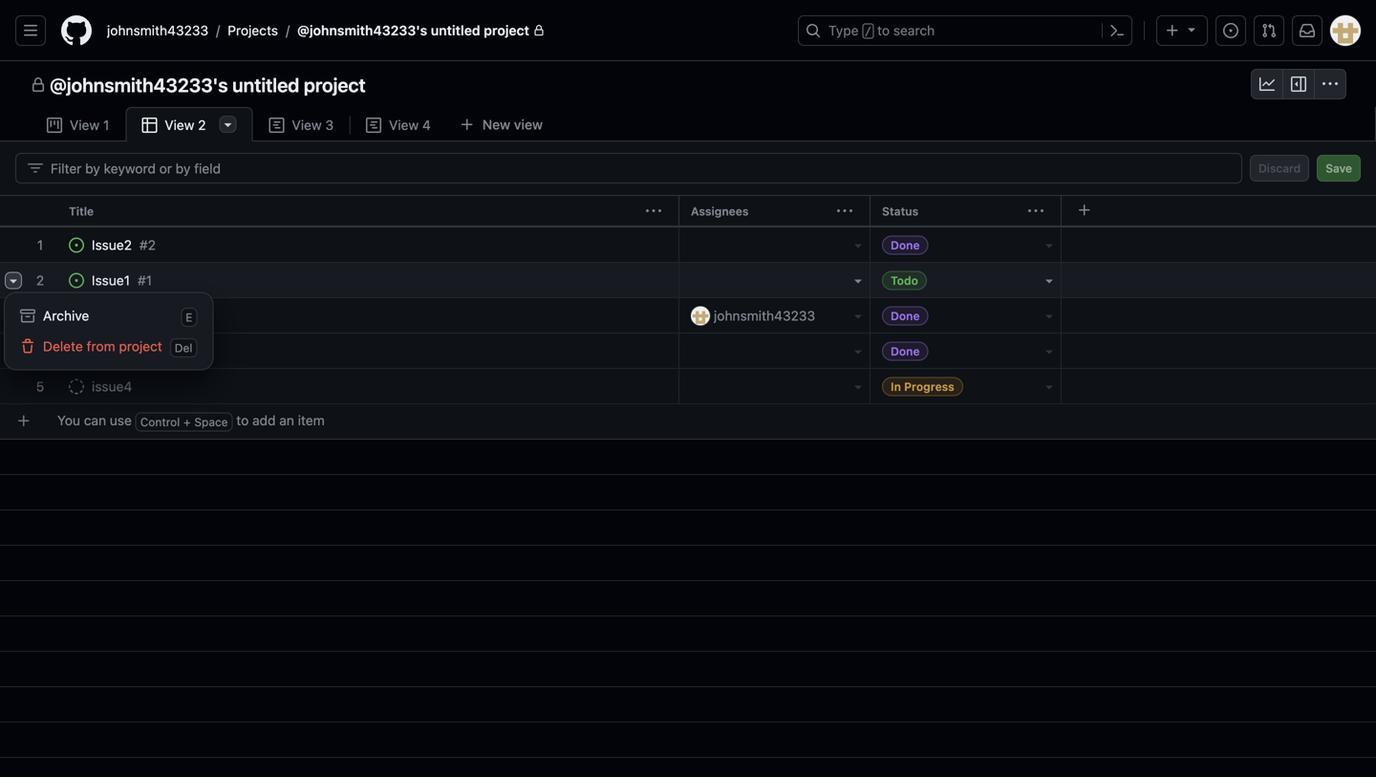 Task type: describe. For each thing, give the bounding box(es) containing it.
4 inside row
[[36, 343, 44, 359]]

@johnsmith43233's inside list
[[297, 22, 428, 38]]

row containing title
[[0, 195, 1377, 228]]

1 horizontal spatial /
[[286, 22, 290, 38]]

an
[[279, 412, 294, 428]]

row containing 5
[[0, 369, 1377, 404]]

project inside 'navigation'
[[304, 74, 366, 96]]

tab panel containing 1
[[0, 141, 1377, 777]]

project inside menu item
[[119, 338, 162, 354]]

view options for view 2 image
[[220, 117, 235, 132]]

project inside list
[[484, 22, 530, 38]]

lock image
[[533, 25, 545, 36]]

row containing 4
[[0, 334, 1377, 369]]

@johnsmith43233's inside project 'navigation'
[[50, 74, 228, 96]]

Filter by keyword or by field field
[[51, 154, 1227, 183]]

delete from project
[[43, 338, 162, 354]]

you can use control + space to add an item
[[57, 412, 325, 429]]

title column header
[[57, 195, 686, 228]]

done for 1
[[891, 239, 920, 252]]

johnsmith43233 link
[[99, 15, 216, 46]]

issue4
[[92, 379, 132, 394]]

row actions image
[[6, 273, 21, 288]]

untitled inside list
[[431, 22, 481, 38]]

issue1
[[92, 272, 130, 288]]

control
[[140, 416, 180, 429]]

create new item or add existing item image
[[16, 413, 32, 429]]

0 horizontal spatial 2
[[36, 272, 44, 288]]

sc 9kayk9 0 image inside view 3 link
[[269, 118, 284, 133]]

cell for 4
[[1061, 334, 1377, 369]]

issue1 # 1
[[92, 272, 152, 288]]

type
[[829, 22, 859, 38]]

tab list containing new view
[[31, 107, 586, 142]]

view
[[514, 117, 543, 132]]

sc 9kayk9 0 image inside project 'navigation'
[[1323, 76, 1338, 92]]

sc 9kayk9 0 image inside view filters region
[[28, 161, 43, 176]]

triangle down image
[[1184, 22, 1200, 37]]

/ for type
[[865, 25, 872, 38]]

new view
[[483, 117, 543, 132]]

region containing archive
[[5, 293, 213, 369]]

johnsmith43233 for johnsmith43233
[[714, 308, 816, 324]]

johnsmith43233 image
[[691, 306, 710, 326]]

status column options image
[[1029, 204, 1044, 219]]

view for view 2
[[165, 117, 194, 133]]

grid containing 1
[[0, 195, 1377, 777]]

1 horizontal spatial to
[[878, 22, 890, 38]]

title column options image
[[646, 204, 662, 219]]

archive image
[[20, 308, 35, 324]]

# for 2
[[140, 237, 148, 253]]

view for view 1
[[70, 117, 100, 133]]

git pull request image
[[1262, 23, 1277, 38]]

title
[[69, 205, 94, 218]]

in progress
[[891, 380, 955, 393]]

johnsmith43233 / projects /
[[107, 22, 290, 38]]

issue opened image
[[1224, 23, 1239, 38]]

trash image
[[20, 339, 35, 354]]

add
[[252, 412, 276, 428]]

5
[[36, 379, 44, 394]]

discard button
[[1250, 155, 1310, 182]]

type / to search
[[829, 22, 935, 38]]

closed as completed issue image
[[69, 308, 84, 324]]

status
[[882, 205, 919, 218]]

issue2
[[92, 237, 132, 253]]

issue5
[[92, 343, 132, 359]]

projects link
[[220, 15, 286, 46]]

space
[[194, 416, 228, 429]]

@johnsmith43233's untitled project inside list
[[297, 22, 530, 38]]

you
[[57, 412, 80, 428]]



Task type: vqa. For each thing, say whether or not it's contained in the screenshot.
the accessibility icon on the left of page
no



Task type: locate. For each thing, give the bounding box(es) containing it.
0 horizontal spatial johnsmith43233
[[107, 22, 209, 38]]

sc 9kayk9 0 image inside view 1 link
[[47, 118, 62, 133]]

cell
[[1061, 228, 1377, 263], [1061, 263, 1377, 298], [1061, 298, 1377, 334], [1061, 334, 1377, 369], [1061, 369, 1377, 404]]

johnsmith43233 for johnsmith43233 / projects /
[[107, 22, 209, 38]]

to inside you can use control + space to add an item
[[236, 412, 249, 428]]

1 vertical spatial 3
[[36, 308, 44, 324]]

status column header
[[870, 195, 1069, 228]]

view filters region
[[15, 153, 1361, 184]]

1 horizontal spatial untitled
[[431, 22, 481, 38]]

5 cell from the top
[[1061, 369, 1377, 404]]

1 horizontal spatial @johnsmith43233's
[[297, 22, 428, 38]]

2 inside tab list
[[198, 117, 206, 133]]

0 vertical spatial johnsmith43233
[[107, 22, 209, 38]]

1 vertical spatial #
[[138, 272, 146, 288]]

1 left open issue icon
[[37, 237, 43, 253]]

assignees column header
[[679, 195, 878, 228]]

archive menu item
[[12, 301, 205, 331]]

johnsmith43233 inside row
[[714, 308, 816, 324]]

row containing 2
[[0, 263, 1377, 298]]

add field image
[[1077, 203, 1093, 218]]

in
[[891, 380, 901, 393]]

2 vertical spatial 2
[[36, 272, 44, 288]]

column header
[[0, 195, 57, 228]]

view 4 link
[[350, 107, 447, 142]]

project
[[484, 22, 530, 38], [304, 74, 366, 96], [119, 338, 162, 354]]

0 horizontal spatial 1
[[37, 237, 43, 253]]

/ left projects
[[216, 22, 220, 38]]

view up title
[[70, 117, 100, 133]]

row actions image
[[6, 379, 21, 394]]

+
[[184, 416, 191, 429]]

1 vertical spatial done
[[891, 309, 920, 323]]

johnsmith43233 inside the johnsmith43233 / projects /
[[107, 22, 209, 38]]

3 right archive image
[[36, 308, 44, 324]]

view left 'view options for view 2' image
[[165, 117, 194, 133]]

2 horizontal spatial /
[[865, 25, 872, 38]]

sc 9kayk9 0 image
[[1260, 76, 1275, 92], [1292, 76, 1307, 92], [31, 77, 46, 93], [47, 118, 62, 133], [366, 118, 381, 133], [28, 161, 43, 176], [851, 238, 866, 253], [1042, 238, 1057, 253], [851, 273, 866, 288], [1042, 273, 1057, 288], [1042, 344, 1057, 359], [851, 379, 866, 394], [1042, 379, 1057, 394]]

tab list
[[31, 107, 586, 142]]

row inside tab panel
[[8, 403, 1377, 439]]

issue1 link
[[92, 271, 130, 291]]

1 cell from the top
[[1061, 228, 1377, 263]]

2 cell from the top
[[1061, 263, 1377, 298]]

1 horizontal spatial project
[[304, 74, 366, 96]]

0 vertical spatial @johnsmith43233's
[[297, 22, 428, 38]]

@johnsmith43233's untitled project up the view 4
[[297, 22, 530, 38]]

1 horizontal spatial 3
[[325, 117, 334, 133]]

0 vertical spatial to
[[878, 22, 890, 38]]

3
[[325, 117, 334, 133], [36, 308, 44, 324]]

open issue image
[[69, 273, 84, 288]]

2
[[198, 117, 206, 133], [148, 237, 156, 253], [36, 272, 44, 288]]

save
[[1326, 162, 1353, 175]]

0 vertical spatial done
[[891, 239, 920, 252]]

project navigation
[[0, 61, 1377, 107]]

@johnsmith43233's untitled project inside project 'navigation'
[[50, 74, 366, 96]]

0 horizontal spatial 4
[[36, 343, 44, 359]]

@johnsmith43233's untitled project up view 2 link
[[50, 74, 366, 96]]

3 inside tab list
[[325, 117, 334, 133]]

0 horizontal spatial untitled
[[232, 74, 300, 96]]

0 horizontal spatial project
[[119, 338, 162, 354]]

/
[[216, 22, 220, 38], [286, 22, 290, 38], [865, 25, 872, 38]]

4 view from the left
[[389, 117, 419, 133]]

@johnsmith43233's
[[297, 22, 428, 38], [50, 74, 228, 96]]

cell for 1
[[1061, 228, 1377, 263]]

johnsmith43233
[[107, 22, 209, 38], [714, 308, 816, 324]]

/ inside type / to search
[[865, 25, 872, 38]]

notifications image
[[1300, 23, 1315, 38]]

Start typing to create a draft, or type hashtag to select a repository text field
[[38, 403, 1377, 439]]

done for 4
[[891, 345, 920, 358]]

row
[[0, 195, 1377, 228], [0, 228, 1377, 263], [0, 263, 1377, 298], [0, 298, 1377, 334], [0, 334, 1377, 369], [0, 369, 1377, 404], [8, 403, 1377, 439]]

use
[[110, 412, 132, 428]]

0 horizontal spatial 3
[[36, 308, 44, 324]]

todo
[[891, 274, 919, 287]]

view
[[70, 117, 100, 133], [165, 117, 194, 133], [292, 117, 322, 133], [389, 117, 419, 133]]

1 vertical spatial to
[[236, 412, 249, 428]]

assignees column options image
[[837, 204, 853, 219]]

1 left the view 2 at left top
[[103, 117, 109, 133]]

list containing johnsmith43233 / projects /
[[99, 15, 787, 46]]

1 horizontal spatial 2
[[148, 237, 156, 253]]

draft issue image
[[69, 344, 84, 359]]

to left search
[[878, 22, 890, 38]]

can
[[84, 412, 106, 428]]

0 vertical spatial 3
[[325, 117, 334, 133]]

0 horizontal spatial /
[[216, 22, 220, 38]]

untitled up view 3 link
[[232, 74, 300, 96]]

4 right trash image
[[36, 343, 44, 359]]

issue2 # 2
[[92, 237, 156, 253]]

command palette image
[[1110, 23, 1125, 38]]

item
[[298, 412, 325, 428]]

0 vertical spatial 1
[[103, 117, 109, 133]]

plus image
[[1165, 23, 1181, 38]]

e
[[186, 311, 193, 324]]

1 inside tab list
[[103, 117, 109, 133]]

/ right projects
[[286, 22, 290, 38]]

1 vertical spatial @johnsmith43233's untitled project
[[50, 74, 366, 96]]

1 horizontal spatial johnsmith43233
[[714, 308, 816, 324]]

0 vertical spatial project
[[484, 22, 530, 38]]

row containing 3
[[0, 298, 1377, 334]]

4 left new
[[423, 117, 431, 133]]

1 vertical spatial 4
[[36, 343, 44, 359]]

2 vertical spatial done
[[891, 345, 920, 358]]

done for 3
[[891, 309, 920, 323]]

1 vertical spatial project
[[304, 74, 366, 96]]

sc 9kayk9 0 image inside view 4 link
[[366, 118, 381, 133]]

0 horizontal spatial @johnsmith43233's
[[50, 74, 228, 96]]

1 vertical spatial johnsmith43233
[[714, 308, 816, 324]]

@johnsmith43233's untitled project
[[297, 22, 530, 38], [50, 74, 366, 96]]

3 left view 4 link on the top left
[[325, 117, 334, 133]]

homepage image
[[61, 15, 92, 46]]

/ right type
[[865, 25, 872, 38]]

list
[[99, 15, 787, 46]]

1 right "issue1"
[[146, 272, 152, 288]]

untitled
[[431, 22, 481, 38], [232, 74, 300, 96]]

3 cell from the top
[[1061, 298, 1377, 334]]

project up the view 3
[[304, 74, 366, 96]]

@johnsmith43233's untitled project link
[[290, 15, 553, 46]]

sc 9kayk9 0 image inside view 2 link
[[142, 118, 157, 133]]

0 vertical spatial 2
[[198, 117, 206, 133]]

open issue image
[[69, 238, 84, 253]]

delete
[[43, 338, 83, 354]]

johnsmith43233 right johnsmith43233 image
[[714, 308, 816, 324]]

view 1 link
[[31, 107, 125, 142]]

view right 'view options for view 2' image
[[292, 117, 322, 133]]

grid
[[0, 195, 1377, 777]]

2 vertical spatial project
[[119, 338, 162, 354]]

view 1
[[70, 117, 109, 133]]

cell for 3
[[1061, 298, 1377, 334]]

project right from
[[119, 338, 162, 354]]

to left add at the bottom
[[236, 412, 249, 428]]

view 3
[[292, 117, 334, 133]]

row containing you can use
[[8, 403, 1377, 439]]

draft issue image
[[69, 379, 84, 394]]

done down todo
[[891, 309, 920, 323]]

3 inside row
[[36, 308, 44, 324]]

# right "issue1"
[[138, 272, 146, 288]]

view 4
[[389, 117, 431, 133]]

1 vertical spatial untitled
[[232, 74, 300, 96]]

0 vertical spatial 4
[[423, 117, 431, 133]]

done up in at the right of page
[[891, 345, 920, 358]]

progress
[[905, 380, 955, 393]]

projects
[[228, 22, 278, 38]]

assignees
[[691, 205, 749, 218]]

new view button
[[447, 109, 555, 140]]

johnsmith43233 right homepage image
[[107, 22, 209, 38]]

from
[[87, 338, 115, 354]]

view right the view 3
[[389, 117, 419, 133]]

1 done from the top
[[891, 239, 920, 252]]

archive
[[43, 308, 89, 324]]

row containing 1
[[0, 228, 1377, 263]]

search
[[894, 22, 935, 38]]

to
[[878, 22, 890, 38], [236, 412, 249, 428]]

menu
[[5, 293, 213, 369]]

0 vertical spatial #
[[140, 237, 148, 253]]

view 2 link
[[125, 107, 253, 142]]

0 vertical spatial @johnsmith43233's untitled project
[[297, 22, 530, 38]]

0 vertical spatial untitled
[[431, 22, 481, 38]]

1 view from the left
[[70, 117, 100, 133]]

1 horizontal spatial 4
[[423, 117, 431, 133]]

view for view 3
[[292, 117, 322, 133]]

untitled left "lock" image
[[431, 22, 481, 38]]

# right issue2
[[140, 237, 148, 253]]

view for view 4
[[389, 117, 419, 133]]

# for 1
[[138, 272, 146, 288]]

1 vertical spatial @johnsmith43233's
[[50, 74, 228, 96]]

0 horizontal spatial to
[[236, 412, 249, 428]]

discard
[[1259, 162, 1301, 175]]

view 3 link
[[253, 107, 350, 142]]

save button
[[1318, 155, 1361, 182]]

3 view from the left
[[292, 117, 322, 133]]

2 horizontal spatial project
[[484, 22, 530, 38]]

del
[[175, 341, 193, 355]]

project left "lock" image
[[484, 22, 530, 38]]

1
[[103, 117, 109, 133], [37, 237, 43, 253], [146, 272, 152, 288]]

issue2 link
[[92, 235, 132, 255]]

2 horizontal spatial 2
[[198, 117, 206, 133]]

2 left 'view options for view 2' image
[[198, 117, 206, 133]]

view 2
[[165, 117, 206, 133]]

2 right row actions image
[[36, 272, 44, 288]]

new
[[483, 117, 511, 132]]

2 right issue2
[[148, 237, 156, 253]]

1 vertical spatial 2
[[148, 237, 156, 253]]

1 vertical spatial 1
[[37, 237, 43, 253]]

menu containing archive
[[5, 293, 213, 369]]

3 done from the top
[[891, 345, 920, 358]]

#
[[140, 237, 148, 253], [138, 272, 146, 288]]

sc 9kayk9 0 image
[[1323, 76, 1338, 92], [142, 118, 157, 133], [269, 118, 284, 133], [851, 308, 866, 324], [1042, 308, 1057, 324], [851, 344, 866, 359]]

4
[[423, 117, 431, 133], [36, 343, 44, 359]]

4 inside tab list
[[423, 117, 431, 133]]

4 cell from the top
[[1061, 334, 1377, 369]]

untitled inside project 'navigation'
[[232, 74, 300, 96]]

2 done from the top
[[891, 309, 920, 323]]

2 horizontal spatial 1
[[146, 272, 152, 288]]

delete from project menu item
[[12, 331, 205, 362]]

/ for johnsmith43233
[[216, 22, 220, 38]]

region
[[5, 293, 213, 369]]

1 horizontal spatial 1
[[103, 117, 109, 133]]

done down status
[[891, 239, 920, 252]]

done
[[891, 239, 920, 252], [891, 309, 920, 323], [891, 345, 920, 358]]

2 vertical spatial 1
[[146, 272, 152, 288]]

2 view from the left
[[165, 117, 194, 133]]

tab panel
[[0, 141, 1377, 777]]



